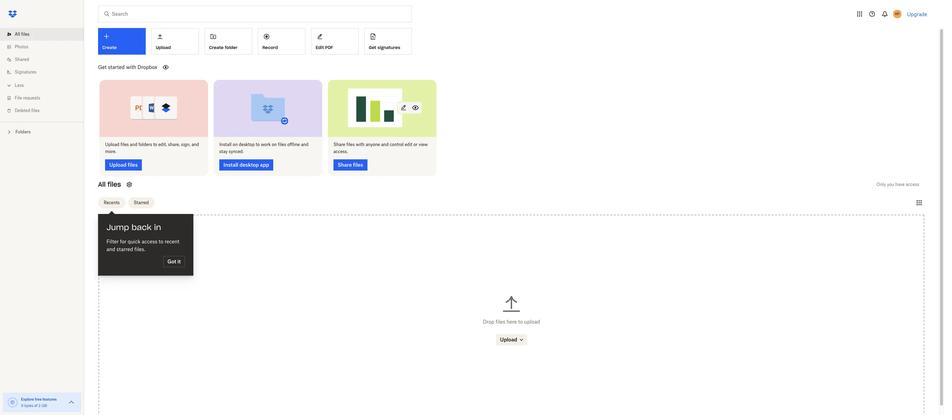 Task type: vqa. For each thing, say whether or not it's contained in the screenshot.
text box
no



Task type: describe. For each thing, give the bounding box(es) containing it.
all inside list item
[[15, 32, 20, 37]]

work
[[261, 142, 271, 147]]

starred
[[117, 246, 133, 252]]

deleted
[[15, 108, 30, 113]]

files.
[[134, 246, 145, 252]]

create for create
[[102, 45, 117, 50]]

view
[[419, 142, 428, 147]]

only you have access
[[877, 182, 919, 187]]

files inside deleted files link
[[31, 108, 40, 113]]

file requests
[[15, 95, 40, 101]]

explore
[[21, 397, 34, 402]]

free
[[35, 397, 42, 402]]

file requests link
[[6, 92, 84, 104]]

signatures
[[15, 69, 36, 75]]

create folder button
[[205, 28, 252, 55]]

with for started
[[126, 64, 136, 70]]

to right here
[[518, 319, 523, 325]]

shared link
[[6, 53, 84, 66]]

get signatures button
[[364, 28, 412, 55]]

starred
[[134, 200, 149, 205]]

in
[[154, 222, 161, 232]]

dropbox image
[[6, 7, 20, 21]]

files inside "install on desktop to work on files offline and stay synced."
[[278, 142, 286, 147]]

pdf
[[325, 45, 333, 50]]

get for get signatures
[[369, 45, 376, 50]]

and right sign,
[[192, 142, 199, 147]]

have
[[895, 182, 905, 187]]

files inside share files with anyone and control edit or view access.
[[346, 142, 355, 147]]

desktop inside button
[[240, 162, 259, 168]]

control
[[390, 142, 404, 147]]

files left 'folder settings' icon
[[108, 180, 121, 188]]

signatures link
[[6, 66, 84, 78]]

bytes
[[24, 404, 33, 408]]

folders
[[139, 142, 152, 147]]

you
[[887, 182, 894, 187]]

explore free features 0 bytes of 2 gb
[[21, 397, 57, 408]]

and inside "install on desktop to work on files offline and stay synced."
[[301, 142, 308, 147]]

all files link
[[6, 28, 84, 41]]

upload down drop files here to upload at right
[[500, 337, 517, 342]]

for
[[120, 239, 126, 245]]

create folder
[[209, 45, 238, 50]]

less image
[[6, 82, 13, 89]]

and inside filter for quick access to recent and starred files.
[[107, 246, 115, 252]]

upload files and folders to edit, share, sign, and more.
[[105, 142, 199, 154]]

desktop inside "install on desktop to work on files offline and stay synced."
[[239, 142, 255, 147]]

share for share files with anyone and control edit or view access.
[[334, 142, 345, 147]]

and left folders
[[130, 142, 137, 147]]

deleted files
[[15, 108, 40, 113]]

here
[[507, 319, 517, 325]]

get started with dropbox
[[98, 64, 157, 70]]

photos
[[15, 44, 28, 49]]

folders button
[[0, 126, 84, 137]]

edit
[[405, 142, 412, 147]]

share files
[[338, 162, 363, 168]]

photos link
[[6, 41, 84, 53]]

recent
[[165, 239, 179, 245]]

install on desktop to work on files offline and stay synced.
[[219, 142, 308, 154]]

create for create folder
[[209, 45, 224, 50]]

get signatures
[[369, 45, 400, 50]]

install desktop app
[[224, 162, 269, 168]]

all files inside list item
[[15, 32, 29, 37]]

to inside filter for quick access to recent and starred files.
[[159, 239, 163, 245]]

1 horizontal spatial all
[[98, 180, 106, 188]]

got
[[167, 259, 176, 265]]

upload inside the upload files and folders to edit, share, sign, and more.
[[105, 142, 119, 147]]

0
[[21, 404, 23, 408]]

1 vertical spatial all files
[[98, 180, 121, 188]]

upgrade link
[[907, 11, 927, 17]]

create button
[[98, 28, 146, 55]]

upload files
[[109, 162, 138, 168]]

files inside the upload files and folders to edit, share, sign, and more.
[[121, 142, 129, 147]]

drop files here to upload
[[483, 319, 540, 325]]

files inside share files 'button'
[[353, 162, 363, 168]]

requests
[[23, 95, 40, 101]]

back
[[132, 222, 152, 232]]

filter for quick access to recent and starred files.
[[107, 239, 179, 252]]

edit pdf button
[[311, 28, 359, 55]]

quota usage element
[[7, 397, 18, 408]]

stay
[[219, 149, 228, 154]]

and inside share files with anyone and control edit or view access.
[[381, 142, 389, 147]]

drop
[[483, 319, 494, 325]]

kp button
[[892, 8, 903, 20]]

only
[[877, 182, 886, 187]]

files left here
[[496, 319, 505, 325]]

dropbox
[[138, 64, 157, 70]]

edit pdf
[[316, 45, 333, 50]]

to inside "install on desktop to work on files offline and stay synced."
[[256, 142, 260, 147]]

got it
[[167, 259, 181, 265]]

started
[[108, 64, 125, 70]]

0 vertical spatial upload button
[[151, 28, 199, 55]]



Task type: locate. For each thing, give the bounding box(es) containing it.
file
[[15, 95, 22, 101]]

access for have
[[906, 182, 919, 187]]

with
[[126, 64, 136, 70], [356, 142, 365, 147]]

0 horizontal spatial get
[[98, 64, 107, 70]]

share down 'access.' at left
[[338, 162, 352, 168]]

features
[[43, 397, 57, 402]]

list
[[0, 24, 84, 122]]

install desktop app button
[[219, 159, 273, 170]]

and down filter
[[107, 246, 115, 252]]

recents
[[104, 200, 120, 205]]

list containing all files
[[0, 24, 84, 122]]

create
[[209, 45, 224, 50], [102, 45, 117, 50]]

to left edit,
[[153, 142, 157, 147]]

1 horizontal spatial get
[[369, 45, 376, 50]]

folder
[[225, 45, 238, 50]]

get
[[369, 45, 376, 50], [98, 64, 107, 70]]

share up 'access.' at left
[[334, 142, 345, 147]]

anyone
[[366, 142, 380, 147]]

access.
[[334, 149, 348, 154]]

app
[[260, 162, 269, 168]]

upload button
[[151, 28, 199, 55], [496, 334, 527, 345]]

0 horizontal spatial upload button
[[151, 28, 199, 55]]

0 vertical spatial all files
[[15, 32, 29, 37]]

0 vertical spatial all
[[15, 32, 20, 37]]

desktop
[[239, 142, 255, 147], [240, 162, 259, 168]]

files left offline in the left of the page
[[278, 142, 286, 147]]

all up recents
[[98, 180, 106, 188]]

all
[[15, 32, 20, 37], [98, 180, 106, 188]]

install inside button
[[224, 162, 238, 168]]

with right started
[[126, 64, 136, 70]]

access for quick
[[142, 239, 157, 245]]

jump
[[107, 222, 129, 232]]

signatures
[[378, 45, 400, 50]]

1 horizontal spatial on
[[272, 142, 277, 147]]

1 horizontal spatial all files
[[98, 180, 121, 188]]

edit
[[316, 45, 324, 50]]

1 vertical spatial upload button
[[496, 334, 527, 345]]

1 horizontal spatial access
[[906, 182, 919, 187]]

get left started
[[98, 64, 107, 70]]

upload up more.
[[105, 142, 119, 147]]

0 horizontal spatial create
[[102, 45, 117, 50]]

to left work
[[256, 142, 260, 147]]

1 vertical spatial all
[[98, 180, 106, 188]]

to
[[153, 142, 157, 147], [256, 142, 260, 147], [159, 239, 163, 245], [518, 319, 523, 325]]

create inside the create folder button
[[209, 45, 224, 50]]

2
[[38, 404, 41, 408]]

1 vertical spatial desktop
[[240, 162, 259, 168]]

record button
[[258, 28, 306, 55]]

install down 'synced.'
[[224, 162, 238, 168]]

files up 'access.' at left
[[346, 142, 355, 147]]

1 vertical spatial share
[[338, 162, 352, 168]]

1 on from the left
[[233, 142, 238, 147]]

0 vertical spatial desktop
[[239, 142, 255, 147]]

all files
[[15, 32, 29, 37], [98, 180, 121, 188]]

upload down more.
[[109, 162, 126, 168]]

files up 'folder settings' icon
[[128, 162, 138, 168]]

or
[[414, 142, 418, 147]]

more.
[[105, 149, 116, 154]]

deleted files link
[[6, 104, 84, 117]]

upload files button
[[105, 159, 142, 170]]

0 vertical spatial access
[[906, 182, 919, 187]]

1 horizontal spatial upload button
[[496, 334, 527, 345]]

share inside share files with anyone and control edit or view access.
[[334, 142, 345, 147]]

filter
[[107, 239, 119, 245]]

on up 'synced.'
[[233, 142, 238, 147]]

share,
[[168, 142, 180, 147]]

share files button
[[334, 159, 367, 170]]

create up started
[[102, 45, 117, 50]]

share
[[334, 142, 345, 147], [338, 162, 352, 168]]

quick
[[128, 239, 140, 245]]

files
[[21, 32, 29, 37], [31, 108, 40, 113], [121, 142, 129, 147], [278, 142, 286, 147], [346, 142, 355, 147], [128, 162, 138, 168], [353, 162, 363, 168], [108, 180, 121, 188], [496, 319, 505, 325]]

0 vertical spatial with
[[126, 64, 136, 70]]

jump back in
[[107, 222, 161, 232]]

shared
[[15, 57, 29, 62]]

files down share files with anyone and control edit or view access.
[[353, 162, 363, 168]]

files inside upload files button
[[128, 162, 138, 168]]

got it button
[[163, 256, 185, 267]]

folder settings image
[[125, 180, 134, 189]]

get for get started with dropbox
[[98, 64, 107, 70]]

share files with anyone and control edit or view access.
[[334, 142, 428, 154]]

sign,
[[181, 142, 190, 147]]

on
[[233, 142, 238, 147], [272, 142, 277, 147]]

all files up photos
[[15, 32, 29, 37]]

edit,
[[158, 142, 167, 147]]

desktop up 'synced.'
[[239, 142, 255, 147]]

files up photos
[[21, 32, 29, 37]]

desktop left app
[[240, 162, 259, 168]]

files right deleted
[[31, 108, 40, 113]]

Search in folder "Dropbox" text field
[[112, 10, 397, 18]]

1 vertical spatial install
[[224, 162, 238, 168]]

with left "anyone"
[[356, 142, 365, 147]]

access inside filter for quick access to recent and starred files.
[[142, 239, 157, 245]]

1 vertical spatial with
[[356, 142, 365, 147]]

1 vertical spatial get
[[98, 64, 107, 70]]

files up upload files
[[121, 142, 129, 147]]

synced.
[[229, 149, 244, 154]]

gb
[[42, 404, 47, 408]]

access
[[906, 182, 919, 187], [142, 239, 157, 245]]

on right work
[[272, 142, 277, 147]]

less
[[15, 83, 24, 88]]

with for files
[[356, 142, 365, 147]]

0 horizontal spatial with
[[126, 64, 136, 70]]

create left folder
[[209, 45, 224, 50]]

all files up recents
[[98, 180, 121, 188]]

install up stay at left top
[[219, 142, 232, 147]]

create inside create dropdown button
[[102, 45, 117, 50]]

2 on from the left
[[272, 142, 277, 147]]

and
[[130, 142, 137, 147], [192, 142, 199, 147], [301, 142, 308, 147], [381, 142, 389, 147], [107, 246, 115, 252]]

1 vertical spatial access
[[142, 239, 157, 245]]

to inside the upload files and folders to edit, share, sign, and more.
[[153, 142, 157, 147]]

of
[[34, 404, 38, 408]]

record
[[262, 45, 278, 50]]

starred button
[[128, 197, 154, 208]]

files inside all files link
[[21, 32, 29, 37]]

and left control
[[381, 142, 389, 147]]

all files list item
[[0, 28, 84, 41]]

to left recent on the left of page
[[159, 239, 163, 245]]

get inside button
[[369, 45, 376, 50]]

0 vertical spatial share
[[334, 142, 345, 147]]

share inside share files 'button'
[[338, 162, 352, 168]]

access right have
[[906, 182, 919, 187]]

0 vertical spatial install
[[219, 142, 232, 147]]

0 horizontal spatial all
[[15, 32, 20, 37]]

recents button
[[98, 197, 125, 208]]

0 horizontal spatial access
[[142, 239, 157, 245]]

upload
[[524, 319, 540, 325]]

upload up "dropbox"
[[156, 45, 171, 50]]

get left signatures
[[369, 45, 376, 50]]

with inside share files with anyone and control edit or view access.
[[356, 142, 365, 147]]

it
[[177, 259, 181, 265]]

and right offline in the left of the page
[[301, 142, 308, 147]]

0 vertical spatial get
[[369, 45, 376, 50]]

1 horizontal spatial create
[[209, 45, 224, 50]]

kp
[[895, 12, 900, 16]]

install inside "install on desktop to work on files offline and stay synced."
[[219, 142, 232, 147]]

0 horizontal spatial all files
[[15, 32, 29, 37]]

0 horizontal spatial on
[[233, 142, 238, 147]]

all up photos
[[15, 32, 20, 37]]

install for install desktop app
[[224, 162, 238, 168]]

upload inside button
[[109, 162, 126, 168]]

1 horizontal spatial with
[[356, 142, 365, 147]]

upgrade
[[907, 11, 927, 17]]

folders
[[15, 129, 31, 135]]

access up files.
[[142, 239, 157, 245]]

share for share files
[[338, 162, 352, 168]]

install for install on desktop to work on files offline and stay synced.
[[219, 142, 232, 147]]

offline
[[287, 142, 300, 147]]



